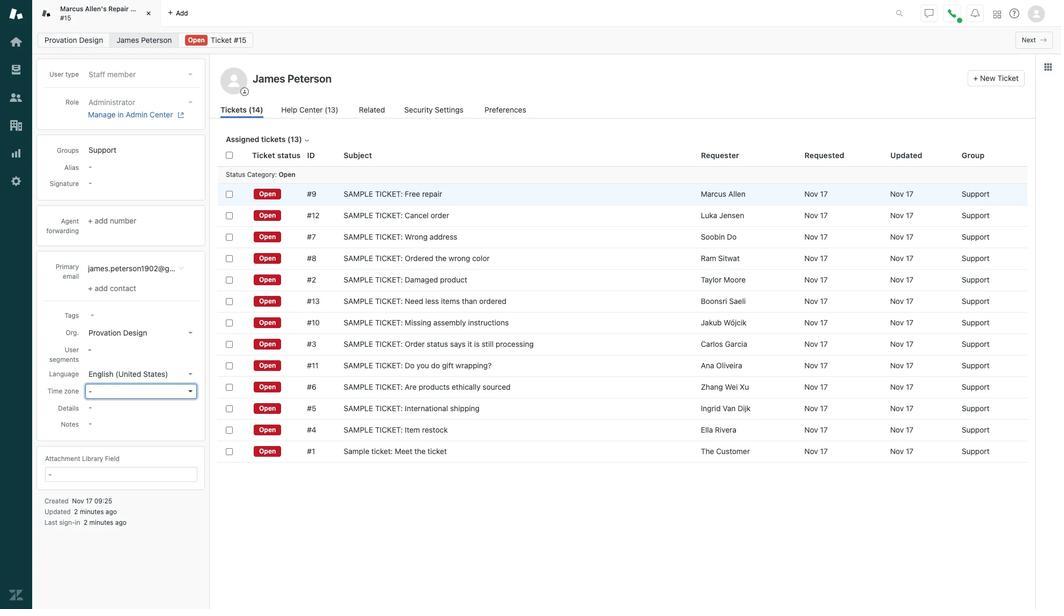 Task type: locate. For each thing, give the bounding box(es) containing it.
number
[[110, 216, 136, 225]]

role
[[66, 98, 79, 106]]

order
[[431, 211, 449, 220]]

3 ticket: from the top
[[375, 232, 403, 242]]

5 sample from the top
[[344, 275, 373, 284]]

1 vertical spatial arrow down image
[[188, 374, 193, 376]]

10 ticket: from the top
[[375, 383, 403, 392]]

ticket: inside sample ticket: free repair link
[[375, 189, 403, 199]]

peterson
[[141, 35, 172, 45]]

sample ticket: missing assembly instructions
[[344, 318, 509, 327]]

the
[[436, 254, 447, 263], [415, 447, 426, 456]]

1 vertical spatial the
[[415, 447, 426, 456]]

sample ticket: wrong address
[[344, 232, 457, 242]]

type
[[65, 70, 79, 78]]

0 vertical spatial marcus
[[60, 5, 83, 13]]

notifications image
[[971, 9, 980, 17]]

design down - field
[[123, 328, 147, 338]]

#1
[[307, 447, 315, 456]]

design inside button
[[123, 328, 147, 338]]

1 arrow down image from the top
[[188, 101, 193, 104]]

center right help
[[299, 105, 323, 114]]

updated inside 'grid'
[[891, 151, 923, 160]]

2 ticket: from the top
[[375, 211, 403, 220]]

in inside created nov 17 09:25 updated 2 minutes ago last sign-in 2 minutes ago
[[75, 519, 80, 527]]

ana oliveira
[[701, 361, 743, 370]]

do right soobin
[[727, 232, 737, 242]]

1 horizontal spatial updated
[[891, 151, 923, 160]]

support for ella rivera
[[962, 426, 990, 435]]

provation design down - field
[[89, 328, 147, 338]]

1 vertical spatial +
[[88, 216, 93, 225]]

12 ticket: from the top
[[375, 426, 403, 435]]

2 vertical spatial arrow down image
[[188, 391, 193, 393]]

the left wrong at the left top of the page
[[436, 254, 447, 263]]

9 sample from the top
[[344, 361, 373, 370]]

add for add number
[[95, 216, 108, 225]]

(13) left the related
[[325, 105, 339, 114]]

in down administrator
[[118, 110, 124, 119]]

ticket: left 'need'
[[375, 297, 403, 306]]

0 horizontal spatial the
[[415, 447, 426, 456]]

ticket: inside sample ticket: damaged product link
[[375, 275, 403, 284]]

0 horizontal spatial marcus
[[60, 5, 83, 13]]

0 vertical spatial the
[[436, 254, 447, 263]]

4 ticket: from the top
[[375, 254, 403, 263]]

0 horizontal spatial provation
[[45, 35, 77, 45]]

- right user segments
[[88, 345, 91, 354]]

administrator
[[89, 98, 135, 107]]

status left says
[[427, 340, 448, 349]]

1 vertical spatial marcus
[[701, 189, 727, 199]]

ticket: inside the sample ticket: are products ethically sourced link
[[375, 383, 403, 392]]

ticket: down sample ticket: wrong address link
[[375, 254, 403, 263]]

user left type
[[49, 70, 64, 78]]

0 vertical spatial arrow down image
[[188, 74, 193, 76]]

support for carlos garcia
[[962, 340, 990, 349]]

do
[[727, 232, 737, 242], [405, 361, 415, 370]]

sample ticket: wrong address link
[[344, 232, 457, 242]]

1 vertical spatial updated
[[45, 508, 71, 516]]

provation design
[[45, 35, 103, 45], [89, 328, 147, 338]]

support for ram sitwat
[[962, 254, 990, 263]]

ordered
[[405, 254, 434, 263]]

arrow down image inside provation design button
[[188, 332, 193, 334]]

+ add number
[[88, 216, 136, 225]]

arrow down image
[[188, 74, 193, 76], [188, 332, 193, 334], [188, 391, 193, 393]]

the
[[701, 447, 714, 456]]

arrow down image right states)
[[188, 374, 193, 376]]

+ left the new
[[974, 74, 978, 83]]

6 ticket: from the top
[[375, 297, 403, 306]]

organizations image
[[9, 119, 23, 133]]

zhang
[[701, 383, 723, 392]]

0 horizontal spatial updated
[[45, 508, 71, 516]]

user for user type
[[49, 70, 64, 78]]

assigned
[[226, 135, 259, 144]]

0 vertical spatial ago
[[106, 508, 117, 516]]

ticket: inside 'sample ticket: need less items than ordered' link
[[375, 297, 403, 306]]

still
[[482, 340, 494, 349]]

1 vertical spatial arrow down image
[[188, 332, 193, 334]]

3 sample from the top
[[344, 232, 373, 242]]

12 sample from the top
[[344, 426, 373, 435]]

states)
[[143, 370, 168, 379]]

2 up "sign-"
[[74, 508, 78, 516]]

None checkbox
[[226, 191, 233, 198], [226, 212, 233, 219], [226, 255, 233, 262], [226, 277, 233, 284], [226, 298, 233, 305], [226, 341, 233, 348], [226, 363, 233, 370], [226, 427, 233, 434], [226, 191, 233, 198], [226, 212, 233, 219], [226, 255, 233, 262], [226, 277, 233, 284], [226, 298, 233, 305], [226, 341, 233, 348], [226, 363, 233, 370], [226, 427, 233, 434]]

get help image
[[1010, 9, 1020, 18]]

soobin
[[701, 232, 725, 242]]

design down "marcus allen's repair ticket #15" on the left
[[79, 35, 103, 45]]

sample ticket: cancel order link
[[344, 211, 449, 221]]

the right meet
[[415, 447, 426, 456]]

1 horizontal spatial marcus
[[701, 189, 727, 199]]

6 sample from the top
[[344, 297, 373, 306]]

open for #3
[[259, 340, 276, 348]]

help center (13) link
[[281, 104, 341, 118]]

2 vertical spatial add
[[95, 284, 108, 293]]

1 horizontal spatial center
[[299, 105, 323, 114]]

2 right "sign-"
[[84, 519, 88, 527]]

2 vertical spatial +
[[88, 284, 93, 293]]

1 horizontal spatial provation
[[89, 328, 121, 338]]

add left number
[[95, 216, 108, 225]]

wrong
[[405, 232, 428, 242]]

1 horizontal spatial status
[[427, 340, 448, 349]]

arrow down image
[[188, 101, 193, 104], [188, 374, 193, 376]]

status category : open
[[226, 171, 296, 179]]

2 sample from the top
[[344, 211, 373, 220]]

+ right agent
[[88, 216, 93, 225]]

ticket: up sample ticket: item restock
[[375, 404, 403, 413]]

3 arrow down image from the top
[[188, 391, 193, 393]]

sample ticket: free repair
[[344, 189, 442, 199]]

1 vertical spatial add
[[95, 216, 108, 225]]

1 vertical spatial design
[[123, 328, 147, 338]]

ticket inside button
[[998, 74, 1019, 83]]

order
[[405, 340, 425, 349]]

#9
[[307, 189, 317, 199]]

provation
[[45, 35, 77, 45], [89, 328, 121, 338]]

xu
[[740, 383, 749, 392]]

ethically
[[452, 383, 481, 392]]

soobin do
[[701, 232, 737, 242]]

0 horizontal spatial do
[[405, 361, 415, 370]]

0 vertical spatial arrow down image
[[188, 101, 193, 104]]

secondary element
[[32, 30, 1062, 51]]

(13) inside "link"
[[325, 105, 339, 114]]

sitwat
[[719, 254, 740, 263]]

0 horizontal spatial design
[[79, 35, 103, 45]]

assembly
[[434, 318, 466, 327]]

open for #1
[[259, 448, 276, 456]]

user
[[49, 70, 64, 78], [65, 346, 79, 354]]

get started image
[[9, 35, 23, 49]]

ticket: for need
[[375, 297, 403, 306]]

None checkbox
[[226, 234, 233, 241], [226, 320, 233, 327], [226, 384, 233, 391], [226, 405, 233, 412], [226, 448, 233, 455], [226, 234, 233, 241], [226, 320, 233, 327], [226, 384, 233, 391], [226, 405, 233, 412], [226, 448, 233, 455]]

grid
[[210, 145, 1036, 610]]

0 horizontal spatial user
[[49, 70, 64, 78]]

user up segments
[[65, 346, 79, 354]]

arrow down image inside the english (united states) button
[[188, 374, 193, 376]]

ticket: inside sample ticket: do you do gift wrapping? link
[[375, 361, 403, 370]]

1 sample from the top
[[344, 189, 373, 199]]

support for soobin do
[[962, 232, 990, 242]]

zhang wei xu
[[701, 383, 749, 392]]

ella rivera
[[701, 426, 737, 435]]

user type
[[49, 70, 79, 78]]

requester
[[701, 151, 740, 160]]

sample for sample ticket: do you do gift wrapping?
[[344, 361, 373, 370]]

ticket: inside the sample ticket: order status says it is still processing link
[[375, 340, 403, 349]]

assigned tickets (13)
[[226, 135, 302, 144]]

arrow down image up "manage in admin center" link
[[188, 101, 193, 104]]

2 arrow down image from the top
[[188, 332, 193, 334]]

security settings link
[[404, 104, 467, 118]]

status left id
[[277, 151, 301, 160]]

open for #9
[[259, 190, 276, 198]]

support for ana oliveira
[[962, 361, 990, 370]]

8 ticket: from the top
[[375, 340, 403, 349]]

+ inside + new ticket button
[[974, 74, 978, 83]]

luka jensen
[[701, 211, 745, 220]]

ticket: for order
[[375, 340, 403, 349]]

open for #11
[[259, 362, 276, 370]]

group
[[962, 151, 985, 160]]

sample for sample ticket: cancel order
[[344, 211, 373, 220]]

0 vertical spatial design
[[79, 35, 103, 45]]

1 vertical spatial provation design
[[89, 328, 147, 338]]

sample ticket: missing assembly instructions link
[[344, 318, 509, 328]]

ticket: inside sample ticket: international shipping link
[[375, 404, 403, 413]]

4 sample from the top
[[344, 254, 373, 263]]

1 horizontal spatial do
[[727, 232, 737, 242]]

are
[[405, 383, 417, 392]]

1 vertical spatial -
[[89, 387, 92, 396]]

ticket: inside sample ticket: item restock link
[[375, 426, 403, 435]]

support for zhang wei xu
[[962, 383, 990, 392]]

0 vertical spatial provation
[[45, 35, 77, 45]]

open for #2
[[259, 276, 276, 284]]

1 vertical spatial in
[[75, 519, 80, 527]]

support for taylor moore
[[962, 275, 990, 284]]

sample for sample ticket: international shipping
[[344, 404, 373, 413]]

7 sample from the top
[[344, 318, 373, 327]]

0 horizontal spatial (13)
[[288, 135, 302, 144]]

+ left contact at the top of the page
[[88, 284, 93, 293]]

marcus inside "marcus allen's repair ticket #15"
[[60, 5, 83, 13]]

jensen
[[720, 211, 745, 220]]

provation up the user type
[[45, 35, 77, 45]]

1 vertical spatial do
[[405, 361, 415, 370]]

10 sample from the top
[[344, 383, 373, 392]]

ticket: down sample ticket: free repair link
[[375, 211, 403, 220]]

ticket: left damaged
[[375, 275, 403, 284]]

add right "close" image
[[176, 9, 188, 17]]

sample ticket: order status says it is still processing
[[344, 340, 534, 349]]

1 horizontal spatial user
[[65, 346, 79, 354]]

0 vertical spatial in
[[118, 110, 124, 119]]

ticket: for are
[[375, 383, 403, 392]]

groups
[[57, 147, 79, 155]]

provation inside secondary element
[[45, 35, 77, 45]]

1 arrow down image from the top
[[188, 74, 193, 76]]

11 sample from the top
[[344, 404, 373, 413]]

sample ticket: meet the ticket
[[344, 447, 447, 456]]

(13) right tickets
[[288, 135, 302, 144]]

marcus inside 'grid'
[[701, 189, 727, 199]]

1 horizontal spatial the
[[436, 254, 447, 263]]

1 horizontal spatial design
[[123, 328, 147, 338]]

nov inside created nov 17 09:25 updated 2 minutes ago last sign-in 2 minutes ago
[[72, 497, 84, 506]]

provation design button
[[85, 326, 197, 341]]

0 vertical spatial -
[[88, 345, 91, 354]]

1 horizontal spatial #15
[[234, 35, 247, 45]]

sample for sample ticket: free repair
[[344, 189, 373, 199]]

9 ticket: from the top
[[375, 361, 403, 370]]

nov
[[805, 189, 819, 199], [891, 189, 904, 199], [805, 211, 819, 220], [891, 211, 904, 220], [805, 232, 819, 242], [891, 232, 904, 242], [805, 254, 819, 263], [891, 254, 904, 263], [805, 275, 819, 284], [891, 275, 904, 284], [805, 297, 819, 306], [891, 297, 904, 306], [805, 318, 819, 327], [891, 318, 904, 327], [805, 340, 819, 349], [891, 340, 904, 349], [805, 361, 819, 370], [891, 361, 904, 370], [805, 383, 819, 392], [891, 383, 904, 392], [805, 404, 819, 413], [891, 404, 904, 413], [805, 426, 819, 435], [891, 426, 904, 435], [805, 447, 819, 456], [891, 447, 904, 456], [72, 497, 84, 506]]

1 vertical spatial 2
[[84, 519, 88, 527]]

the inside "link"
[[415, 447, 426, 456]]

ticket
[[428, 447, 447, 456]]

2 arrow down image from the top
[[188, 374, 193, 376]]

preferences link
[[485, 104, 529, 118]]

#12
[[307, 211, 320, 220]]

ticket: inside sample ticket: wrong address link
[[375, 232, 403, 242]]

1 horizontal spatial in
[[118, 110, 124, 119]]

- right zone
[[89, 387, 92, 396]]

updated inside created nov 17 09:25 updated 2 minutes ago last sign-in 2 minutes ago
[[45, 508, 71, 516]]

1 vertical spatial #15
[[234, 35, 247, 45]]

support for the customer
[[962, 447, 990, 456]]

design
[[79, 35, 103, 45], [123, 328, 147, 338]]

marcus up the luka
[[701, 189, 727, 199]]

user inside user segments
[[65, 346, 79, 354]]

ticket: inside sample ticket: ordered the wrong color link
[[375, 254, 403, 263]]

1 vertical spatial provation
[[89, 328, 121, 338]]

7 ticket: from the top
[[375, 318, 403, 327]]

wrapping?
[[456, 361, 492, 370]]

the customer
[[701, 447, 750, 456]]

0 vertical spatial provation design
[[45, 35, 103, 45]]

0 vertical spatial add
[[176, 9, 188, 17]]

sample for sample ticket: need less items than ordered
[[344, 297, 373, 306]]

ticket: left missing
[[375, 318, 403, 327]]

marcus allen's repair ticket #15
[[60, 5, 150, 22]]

ticket: for damaged
[[375, 275, 403, 284]]

0 vertical spatial status
[[277, 151, 301, 160]]

provation right org.
[[89, 328, 121, 338]]

dijk
[[738, 404, 751, 413]]

staff member
[[89, 70, 136, 79]]

ticket: down sample ticket: cancel order link
[[375, 232, 403, 242]]

ticket: inside sample ticket: cancel order link
[[375, 211, 403, 220]]

ticket: for ordered
[[375, 254, 403, 263]]

0 vertical spatial +
[[974, 74, 978, 83]]

8 sample from the top
[[344, 340, 373, 349]]

nov 17
[[805, 189, 828, 199], [891, 189, 914, 199], [805, 211, 828, 220], [891, 211, 914, 220], [805, 232, 828, 242], [891, 232, 914, 242], [805, 254, 828, 263], [891, 254, 914, 263], [805, 275, 828, 284], [891, 275, 914, 284], [805, 297, 828, 306], [891, 297, 914, 306], [805, 318, 828, 327], [891, 318, 914, 327], [805, 340, 828, 349], [891, 340, 914, 349], [805, 361, 828, 370], [891, 361, 914, 370], [805, 383, 828, 392], [891, 383, 914, 392], [805, 404, 828, 413], [891, 404, 914, 413], [805, 426, 828, 435], [891, 426, 914, 435], [805, 447, 828, 456], [891, 447, 914, 456]]

5 ticket: from the top
[[375, 275, 403, 284]]

0 horizontal spatial status
[[277, 151, 301, 160]]

#2
[[307, 275, 316, 284]]

id
[[307, 151, 315, 160]]

ticket: left you
[[375, 361, 403, 370]]

ticket:
[[375, 189, 403, 199], [375, 211, 403, 220], [375, 232, 403, 242], [375, 254, 403, 263], [375, 275, 403, 284], [375, 297, 403, 306], [375, 318, 403, 327], [375, 340, 403, 349], [375, 361, 403, 370], [375, 383, 403, 392], [375, 404, 403, 413], [375, 426, 403, 435]]

in right 'last'
[[75, 519, 80, 527]]

marcus for marcus allen's repair ticket #15
[[60, 5, 83, 13]]

ticket: for item
[[375, 426, 403, 435]]

1 vertical spatial user
[[65, 346, 79, 354]]

support for boonsri saeli
[[962, 297, 990, 306]]

marcus left allen's
[[60, 5, 83, 13]]

1 ticket: from the top
[[375, 189, 403, 199]]

provation design up type
[[45, 35, 103, 45]]

#8
[[307, 254, 317, 263]]

0 horizontal spatial 2
[[74, 508, 78, 516]]

ticket: up sample ticket: cancel order
[[375, 189, 403, 199]]

None text field
[[250, 70, 964, 86]]

0 vertical spatial user
[[49, 70, 64, 78]]

0 vertical spatial #15
[[60, 14, 71, 22]]

support
[[89, 145, 116, 155], [962, 189, 990, 199], [962, 211, 990, 220], [962, 232, 990, 242], [962, 254, 990, 263], [962, 275, 990, 284], [962, 297, 990, 306], [962, 318, 990, 327], [962, 340, 990, 349], [962, 361, 990, 370], [962, 383, 990, 392], [962, 404, 990, 413], [962, 426, 990, 435], [962, 447, 990, 456]]

ticket: left order
[[375, 340, 403, 349]]

gift
[[442, 361, 454, 370]]

0 vertical spatial updated
[[891, 151, 923, 160]]

1 horizontal spatial (13)
[[325, 105, 339, 114]]

ticket: up sample ticket: meet the ticket at the left bottom
[[375, 426, 403, 435]]

sample ticket: cancel order
[[344, 211, 449, 220]]

tab
[[32, 0, 161, 27]]

last
[[45, 519, 57, 527]]

arrow down image for member
[[188, 74, 193, 76]]

james peterson
[[117, 35, 172, 45]]

#10
[[307, 318, 320, 327]]

reporting image
[[9, 147, 23, 160]]

center right admin
[[150, 110, 173, 119]]

minutes
[[80, 508, 104, 516], [89, 519, 113, 527]]

1 vertical spatial (13)
[[288, 135, 302, 144]]

0 horizontal spatial #15
[[60, 14, 71, 22]]

sample for sample ticket: item restock
[[344, 426, 373, 435]]

1 horizontal spatial 2
[[84, 519, 88, 527]]

ago
[[106, 508, 117, 516], [115, 519, 127, 527]]

arrow down image inside the administrator button
[[188, 101, 193, 104]]

11 ticket: from the top
[[375, 404, 403, 413]]

add left contact at the top of the page
[[95, 284, 108, 293]]

arrow down image inside the staff member button
[[188, 74, 193, 76]]

0 horizontal spatial in
[[75, 519, 80, 527]]

wei
[[725, 383, 738, 392]]

0 vertical spatial minutes
[[80, 508, 104, 516]]

org.
[[66, 329, 79, 337]]

ticket inside secondary element
[[211, 35, 232, 45]]

ticket: for missing
[[375, 318, 403, 327]]

ticket: inside sample ticket: missing assembly instructions link
[[375, 318, 403, 327]]

do left you
[[405, 361, 415, 370]]

ticket: left are
[[375, 383, 403, 392]]

0 vertical spatial (13)
[[325, 105, 339, 114]]



Task type: describe. For each thing, give the bounding box(es) containing it.
do inside sample ticket: do you do gift wrapping? link
[[405, 361, 415, 370]]

user segments
[[49, 346, 79, 364]]

boonsri
[[701, 297, 727, 306]]

- inside button
[[89, 387, 92, 396]]

primary email
[[56, 263, 79, 281]]

says
[[450, 340, 466, 349]]

international
[[405, 404, 448, 413]]

wójcik
[[724, 318, 747, 327]]

sample for sample ticket: order status says it is still processing
[[344, 340, 373, 349]]

support for ingrid van dijk
[[962, 404, 990, 413]]

grid containing ticket status
[[210, 145, 1036, 610]]

ingrid van dijk
[[701, 404, 751, 413]]

contact
[[110, 284, 136, 293]]

missing
[[405, 318, 431, 327]]

sample for sample ticket: damaged product
[[344, 275, 373, 284]]

is
[[474, 340, 480, 349]]

requested
[[805, 151, 845, 160]]

processing
[[496, 340, 534, 349]]

sample for sample ticket: wrong address
[[344, 232, 373, 242]]

- button
[[85, 384, 197, 399]]

you
[[417, 361, 429, 370]]

email
[[63, 273, 79, 281]]

ticket:
[[372, 447, 393, 456]]

related link
[[359, 104, 386, 118]]

security
[[404, 105, 433, 114]]

ticket inside 'grid'
[[252, 151, 275, 160]]

#4
[[307, 426, 317, 435]]

open inside secondary element
[[188, 36, 205, 44]]

center inside "link"
[[299, 105, 323, 114]]

jakub wójcik
[[701, 318, 747, 327]]

open for #8
[[259, 254, 276, 262]]

1 vertical spatial minutes
[[89, 519, 113, 527]]

(united
[[116, 370, 141, 379]]

sample ticket: are products ethically sourced
[[344, 383, 511, 392]]

sample ticket: need less items than ordered link
[[344, 297, 507, 306]]

zendesk image
[[9, 589, 23, 603]]

created
[[45, 497, 69, 506]]

open for #12
[[259, 211, 276, 220]]

arrow down image for administrator
[[188, 101, 193, 104]]

provation inside button
[[89, 328, 121, 338]]

new
[[981, 74, 996, 83]]

+ for + add contact
[[88, 284, 93, 293]]

than
[[462, 297, 477, 306]]

sample ticket: item restock link
[[344, 426, 448, 435]]

garcia
[[725, 340, 748, 349]]

0 horizontal spatial center
[[150, 110, 173, 119]]

sample ticket: damaged product link
[[344, 275, 467, 285]]

(13) for assigned tickets (13)
[[288, 135, 302, 144]]

close image
[[143, 8, 154, 19]]

help center (13)
[[281, 105, 339, 114]]

1 vertical spatial status
[[427, 340, 448, 349]]

arrow down image for english (united states)
[[188, 374, 193, 376]]

#11
[[307, 361, 319, 370]]

add inside popup button
[[176, 9, 188, 17]]

(14)
[[249, 105, 263, 114]]

support for marcus allen
[[962, 189, 990, 199]]

marcus for marcus allen
[[701, 189, 727, 199]]

james.peterson1902@gmail.com
[[88, 264, 201, 273]]

- field
[[86, 309, 197, 321]]

sample ticket: do you do gift wrapping? link
[[344, 361, 492, 371]]

+ for + new ticket
[[974, 74, 978, 83]]

staff
[[89, 70, 105, 79]]

ticket: for free
[[375, 189, 403, 199]]

#7
[[307, 232, 316, 242]]

views image
[[9, 63, 23, 77]]

#15 inside "marcus allen's repair ticket #15"
[[60, 14, 71, 22]]

add for add contact
[[95, 284, 108, 293]]

marcus allen
[[701, 189, 746, 199]]

zendesk support image
[[9, 7, 23, 21]]

time zone
[[48, 387, 79, 396]]

need
[[405, 297, 423, 306]]

ticket #15
[[211, 35, 247, 45]]

sample ticket: do you do gift wrapping?
[[344, 361, 492, 370]]

color
[[472, 254, 490, 263]]

saeli
[[730, 297, 746, 306]]

+ new ticket button
[[968, 70, 1025, 86]]

sign-
[[59, 519, 75, 527]]

ticket: for wrong
[[375, 232, 403, 242]]

details
[[58, 405, 79, 413]]

arrow down image for design
[[188, 332, 193, 334]]

admin image
[[9, 174, 23, 188]]

alias
[[64, 164, 79, 172]]

sample ticket: order status says it is still processing link
[[344, 340, 534, 349]]

next
[[1022, 36, 1036, 44]]

manage in admin center link
[[88, 110, 193, 120]]

#15 inside secondary element
[[234, 35, 247, 45]]

button displays agent's chat status as invisible. image
[[925, 9, 934, 17]]

ram sitwat
[[701, 254, 740, 263]]

main element
[[0, 0, 32, 610]]

(13) for help center (13)
[[325, 105, 339, 114]]

sample for sample ticket: missing assembly instructions
[[344, 318, 373, 327]]

sample ticket: ordered the wrong color
[[344, 254, 490, 263]]

support for luka jensen
[[962, 211, 990, 220]]

library
[[82, 455, 103, 463]]

sample ticket: item restock
[[344, 426, 448, 435]]

sample ticket: free repair link
[[344, 189, 442, 199]]

support for jakub wójcik
[[962, 318, 990, 327]]

sample ticket: damaged product
[[344, 275, 467, 284]]

security settings
[[404, 105, 464, 114]]

+ for + add number
[[88, 216, 93, 225]]

user for user segments
[[65, 346, 79, 354]]

provation design inside secondary element
[[45, 35, 103, 45]]

address
[[430, 232, 457, 242]]

ticket: for cancel
[[375, 211, 403, 220]]

ella
[[701, 426, 713, 435]]

manage in admin center
[[88, 110, 173, 119]]

sample for sample ticket: are products ethically sourced
[[344, 383, 373, 392]]

boonsri saeli
[[701, 297, 746, 306]]

ticket inside "marcus allen's repair ticket #15"
[[130, 5, 150, 13]]

created nov 17 09:25 updated 2 minutes ago last sign-in 2 minutes ago
[[45, 497, 127, 527]]

tab containing marcus allen's repair ticket
[[32, 0, 161, 27]]

1 vertical spatial ago
[[115, 519, 127, 527]]

customers image
[[9, 91, 23, 105]]

field
[[105, 455, 120, 463]]

ticket: for international
[[375, 404, 403, 413]]

next button
[[1016, 32, 1054, 49]]

ingrid
[[701, 404, 721, 413]]

open for #13
[[259, 297, 276, 305]]

design inside secondary element
[[79, 35, 103, 45]]

tags
[[65, 312, 79, 320]]

apps image
[[1044, 63, 1053, 71]]

the for ticket
[[415, 447, 426, 456]]

open for #6
[[259, 383, 276, 391]]

open for #4
[[259, 426, 276, 434]]

open for #7
[[259, 233, 276, 241]]

0 vertical spatial 2
[[74, 508, 78, 516]]

0 vertical spatial do
[[727, 232, 737, 242]]

the for wrong
[[436, 254, 447, 263]]

ordered
[[480, 297, 507, 306]]

ticket: for do
[[375, 361, 403, 370]]

admin
[[126, 110, 148, 119]]

tickets (14) link
[[221, 104, 263, 118]]

open for #10
[[259, 319, 276, 327]]

#6
[[307, 383, 317, 392]]

restock
[[422, 426, 448, 435]]

english (united states)
[[89, 370, 168, 379]]

ram
[[701, 254, 717, 263]]

do
[[431, 361, 440, 370]]

provation design inside button
[[89, 328, 147, 338]]

james
[[117, 35, 139, 45]]

category
[[247, 171, 275, 179]]

sample ticket: are products ethically sourced link
[[344, 383, 511, 392]]

subject
[[344, 151, 372, 160]]

repair
[[108, 5, 129, 13]]

arrow down image inside - button
[[188, 391, 193, 393]]

Select All Tickets checkbox
[[226, 152, 233, 159]]

17 inside created nov 17 09:25 updated 2 minutes ago last sign-in 2 minutes ago
[[86, 497, 93, 506]]

sample for sample ticket: ordered the wrong color
[[344, 254, 373, 263]]

zendesk products image
[[994, 10, 1001, 18]]

#13
[[307, 297, 320, 306]]

language
[[49, 370, 79, 378]]

open for #5
[[259, 405, 276, 413]]

product
[[440, 275, 467, 284]]

tabs tab list
[[32, 0, 885, 27]]

taylor moore
[[701, 275, 746, 284]]

related
[[359, 105, 385, 114]]



Task type: vqa. For each thing, say whether or not it's contained in the screenshot.
Ticket #15 on the top left of the page
yes



